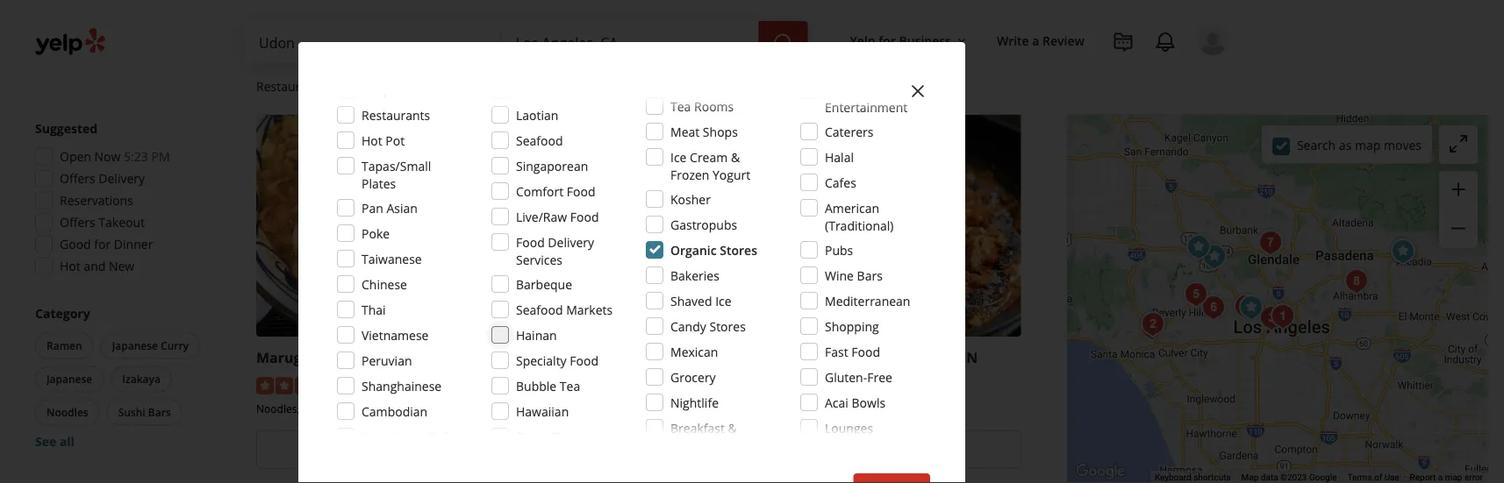 Task type: vqa. For each thing, say whether or not it's contained in the screenshot.
"Angeles,"
yes



Task type: describe. For each thing, give the bounding box(es) containing it.
terms
[[1348, 473, 1372, 483]]

delivery for offers delivery
[[99, 170, 145, 187]]

offers delivery
[[60, 170, 145, 187]]

sushi bars button
[[107, 400, 182, 426]]

group containing suggested
[[30, 120, 218, 280]]

hot and new
[[60, 258, 135, 275]]

dinner
[[114, 236, 153, 253]]

marugame udon - arcadia
[[256, 349, 438, 368]]

taiwanese
[[362, 251, 422, 267]]

lounges
[[825, 420, 874, 437]]

california
[[619, 5, 723, 34]]

search image
[[773, 33, 794, 54]]

food for comfort food
[[567, 183, 596, 200]]

tapas/small plates
[[362, 158, 431, 192]]

3.9
[[358, 376, 376, 393]]

barbeque
[[516, 276, 572, 293]]

poke
[[362, 225, 390, 242]]

dialog containing soup
[[0, 0, 1505, 484]]

stores for candy stores
[[710, 318, 746, 335]]

organic stores
[[671, 242, 758, 259]]

takeout for offers
[[99, 214, 145, 231]]

japanese curry button
[[101, 333, 200, 359]]

bubble tea
[[516, 378, 580, 395]]

delivery for food delivery services
[[548, 234, 594, 251]]

curry
[[161, 339, 189, 353]]

1 vertical spatial tea
[[560, 378, 580, 395]]

home services link
[[364, 63, 501, 114]]

tapas/small
[[362, 158, 431, 174]]

and
[[84, 258, 106, 275]]

1 vertical spatial asian
[[352, 402, 379, 417]]

4.8 star rating image
[[776, 378, 871, 395]]

acai
[[825, 395, 849, 411]]

ramen button
[[35, 333, 94, 359]]

wine
[[825, 267, 854, 284]]

0 vertical spatial asian
[[387, 200, 418, 216]]

1 bars, from the left
[[595, 402, 619, 417]]

keyboard shortcuts button
[[1155, 472, 1231, 484]]

map
[[1242, 473, 1259, 483]]

mexican
[[671, 344, 718, 360]]

notifications image
[[1155, 32, 1176, 53]]

3.9 (349 reviews)
[[358, 376, 454, 393]]

noodles
[[47, 406, 88, 420]]

grocery
[[671, 369, 716, 386]]

1 horizontal spatial sushi
[[566, 402, 592, 417]]

sushi for sushi bars, japanese, thai
[[776, 402, 802, 417]]

marugame udon-los angeles image
[[1254, 301, 1290, 336]]

projects image
[[1113, 32, 1134, 53]]

markets
[[566, 302, 613, 318]]

hawaiian
[[516, 403, 569, 420]]

(580 reviews)
[[638, 376, 713, 393]]

near
[[430, 5, 481, 34]]

zoom out image
[[1448, 218, 1469, 239]]

kochi image
[[1179, 277, 1214, 313]]

noodles,
[[256, 402, 300, 417]]

seafood for seafood markets
[[516, 302, 563, 318]]

reviews) for redwhite boneless ramen
[[919, 376, 966, 393]]

thai inside dialog
[[362, 302, 386, 318]]

all
[[60, 434, 75, 450]]

search as map moves
[[1297, 137, 1422, 153]]

now
[[94, 148, 121, 165]]

bars for wine bars
[[857, 267, 883, 284]]

report a map error link
[[1410, 473, 1484, 483]]

brunch
[[671, 438, 712, 454]]

& for breakfast
[[728, 420, 737, 437]]

suggested
[[35, 120, 98, 137]]

review
[[1043, 32, 1085, 49]]

ice inside ice cream & frozen yogurt
[[671, 149, 687, 165]]

soup
[[362, 81, 391, 98]]

report a map error
[[1410, 473, 1484, 483]]

sushi for sushi bars
[[118, 406, 145, 420]]

bubble
[[516, 378, 557, 395]]

shopping
[[825, 318, 879, 335]]

marugame
[[256, 349, 332, 368]]

4.8
[[878, 376, 895, 393]]

(349
[[379, 376, 403, 393]]

close image
[[908, 81, 929, 102]]

top 10 best udon near los angeles, california
[[253, 5, 723, 34]]

restaurants inside dialog
[[362, 107, 430, 123]]

izakaya
[[122, 372, 161, 387]]

restaurants inside business categories element
[[256, 78, 325, 94]]

moves
[[1384, 137, 1422, 153]]

sushi bars, japanese, thai
[[776, 402, 903, 417]]

japanese, sushi bars, chinese
[[516, 402, 661, 417]]

map data ©2023 google
[[1242, 473, 1337, 483]]

hot for hot pot
[[362, 132, 382, 149]]

group containing category
[[32, 305, 218, 451]]

kosher
[[671, 191, 711, 208]]

16 chevron down v2 image
[[955, 34, 969, 48]]

halal
[[825, 149, 854, 165]]

roll call - koreatown
[[516, 349, 661, 368]]

food for live/raw food
[[570, 208, 599, 225]]

business
[[899, 32, 951, 49]]

yelp for business
[[850, 32, 951, 49]]

yelp for business button
[[843, 25, 976, 56]]

los
[[485, 5, 520, 34]]

food inside the food delivery services
[[516, 234, 545, 251]]

kong
[[396, 429, 425, 445]]

for for yelp
[[879, 32, 896, 49]]

singaporean
[[516, 158, 588, 174]]

2 japanese, from the left
[[516, 402, 563, 417]]

business categories element
[[242, 63, 1229, 114]]

marugame udon - glendale image
[[1254, 226, 1289, 261]]

- for call
[[576, 349, 580, 368]]

japanese for japanese
[[47, 372, 92, 387]]

open now 5:23 pm
[[60, 148, 170, 165]]

specialty
[[516, 352, 567, 369]]

services inside business categories element
[[416, 78, 462, 94]]

american
[[825, 200, 880, 216]]

roll call - koreatown link
[[516, 349, 661, 368]]

marugame udon - arcadia link
[[256, 349, 438, 368]]

arts & entertainment
[[825, 81, 908, 115]]

noodles, japanese, asian fusion
[[256, 402, 414, 417]]

pan
[[362, 200, 383, 216]]



Task type: locate. For each thing, give the bounding box(es) containing it.
1 - from the left
[[377, 349, 381, 368]]

reviews) for marugame udon - arcadia
[[407, 376, 454, 393]]

food for specialty food
[[570, 352, 599, 369]]

user actions element
[[836, 22, 1254, 130]]

services
[[416, 78, 462, 94], [516, 251, 563, 268]]

udon up featured takeout options
[[371, 5, 426, 34]]

keyboard shortcuts
[[1155, 473, 1231, 483]]

1 horizontal spatial bars,
[[805, 402, 829, 417]]

chinese inside dialog
[[362, 276, 407, 293]]

- down vietnamese
[[377, 349, 381, 368]]

2 reviews) from the left
[[666, 376, 713, 393]]

shops for meat shops
[[703, 123, 738, 140]]

offers for offers takeout
[[60, 214, 95, 231]]

2 horizontal spatial japanese,
[[832, 402, 879, 417]]

ramen
[[927, 349, 978, 368]]

0 horizontal spatial shops
[[551, 429, 586, 445]]

candy stores
[[671, 318, 746, 335]]

good for dinner
[[60, 236, 153, 253]]

24 chevron down v2 image
[[329, 76, 350, 97]]

tea
[[671, 98, 691, 115], [560, 378, 580, 395]]

yogurt
[[713, 166, 751, 183]]

1 vertical spatial thai
[[882, 402, 903, 417]]

0 horizontal spatial takeout
[[99, 214, 145, 231]]

3.9 star rating image
[[256, 378, 351, 395]]

a right write
[[1033, 32, 1040, 49]]

bars inside dialog
[[857, 267, 883, 284]]

bars down izakaya button
[[148, 406, 171, 420]]

shops down japanese, sushi bars, chinese
[[551, 429, 586, 445]]

marugame monzo image
[[1266, 299, 1301, 334]]

japanese for japanese curry
[[112, 339, 158, 353]]

1 horizontal spatial tea
[[671, 98, 691, 115]]

a for report
[[1439, 473, 1443, 483]]

zoom in image
[[1448, 179, 1469, 200]]

©2023
[[1281, 473, 1307, 483]]

- right call
[[576, 349, 580, 368]]

hangari kalguksu image
[[1229, 290, 1264, 325]]

1 horizontal spatial hot
[[362, 132, 382, 149]]

- for udon
[[377, 349, 381, 368]]

of
[[1375, 473, 1383, 483]]

shaved
[[671, 293, 712, 309]]

shops down the rooms at the left of the page
[[703, 123, 738, 140]]

(80
[[898, 376, 916, 393]]

1 vertical spatial services
[[516, 251, 563, 268]]

category
[[35, 305, 90, 322]]

pm
[[151, 148, 170, 165]]

0 horizontal spatial map
[[1355, 137, 1381, 153]]

map left the error
[[1445, 473, 1463, 483]]

home services
[[378, 78, 462, 94]]

1 horizontal spatial japanese
[[112, 339, 158, 353]]

stores for organic stores
[[720, 242, 758, 259]]

2 horizontal spatial sushi
[[776, 402, 802, 417]]

0 vertical spatial thai
[[362, 302, 386, 318]]

map for moves
[[1355, 137, 1381, 153]]

reservations
[[60, 192, 133, 209]]

live/raw food
[[516, 208, 599, 225]]

2 bars, from the left
[[805, 402, 829, 417]]

bars, down the 4.8 star rating image
[[805, 402, 829, 417]]

see
[[35, 434, 56, 450]]

redwhite
[[776, 349, 848, 368]]

asian right pan
[[387, 200, 418, 216]]

sushi inside button
[[118, 406, 145, 420]]

report
[[1410, 473, 1436, 483]]

1 horizontal spatial for
[[879, 32, 896, 49]]

& inside arts & entertainment
[[851, 81, 860, 98]]

& inside ice cream & frozen yogurt
[[731, 149, 740, 165]]

american (traditional)
[[825, 200, 894, 234]]

hong kong style cafe
[[362, 429, 455, 463]]

tea up meat
[[671, 98, 691, 115]]

marugame udon - arcadia image
[[1386, 234, 1421, 269], [1386, 234, 1421, 269]]

japanese inside button
[[112, 339, 158, 353]]

1 horizontal spatial map
[[1445, 473, 1463, 483]]

0 vertical spatial shops
[[703, 123, 738, 140]]

hot for hot and new
[[60, 258, 81, 275]]

map region
[[908, 0, 1505, 484]]

reviews) down arcadia
[[407, 376, 454, 393]]

0 horizontal spatial hot
[[60, 258, 81, 275]]

japanese, down bubble
[[516, 402, 563, 417]]

restaurants up pot
[[362, 107, 430, 123]]

featured
[[253, 46, 332, 71]]

chinese
[[362, 276, 407, 293], [622, 402, 661, 417]]

1 vertical spatial map
[[1445, 473, 1463, 483]]

1 horizontal spatial bars
[[857, 267, 883, 284]]

0 horizontal spatial japanese
[[47, 372, 92, 387]]

& right arts
[[851, 81, 860, 98]]

plates
[[362, 175, 396, 192]]

1 vertical spatial stores
[[710, 318, 746, 335]]

2 horizontal spatial reviews)
[[919, 376, 966, 393]]

data
[[1261, 473, 1279, 483]]

1 vertical spatial offers
[[60, 214, 95, 231]]

comfort
[[516, 183, 564, 200]]

& right breakfast
[[728, 420, 737, 437]]

fusion
[[381, 402, 414, 417]]

1 vertical spatial ice
[[716, 293, 732, 309]]

1 vertical spatial takeout
[[99, 214, 145, 231]]

group
[[30, 120, 218, 280], [1440, 171, 1478, 248], [32, 305, 218, 451]]

1 seafood from the top
[[516, 132, 563, 149]]

ice up 'frozen' at left top
[[671, 149, 687, 165]]

bowls
[[852, 395, 886, 411]]

hot
[[362, 132, 382, 149], [60, 258, 81, 275]]

0 vertical spatial japanese
[[112, 339, 158, 353]]

japanese, down 3.9 star rating image on the left bottom of page
[[302, 402, 349, 417]]

redwhite boneless ramen image
[[1182, 230, 1217, 265]]

offers for offers delivery
[[60, 170, 95, 187]]

food for fast food
[[852, 344, 880, 360]]

hot pot
[[362, 132, 405, 149]]

0 horizontal spatial -
[[377, 349, 381, 368]]

gastropubs
[[671, 216, 738, 233]]

sushi down izakaya button
[[118, 406, 145, 420]]

hot left pot
[[362, 132, 382, 149]]

yelp
[[850, 32, 876, 49]]

hot down good
[[60, 258, 81, 275]]

0 horizontal spatial asian
[[352, 402, 379, 417]]

0 vertical spatial stores
[[720, 242, 758, 259]]

roll
[[516, 349, 543, 368]]

0 vertical spatial offers
[[60, 170, 95, 187]]

offers down open
[[60, 170, 95, 187]]

0 horizontal spatial a
[[1033, 32, 1040, 49]]

1 vertical spatial chinese
[[622, 402, 661, 417]]

write a review
[[997, 32, 1085, 49]]

japanese up izakaya
[[112, 339, 158, 353]]

1 horizontal spatial ice
[[716, 293, 732, 309]]

free
[[867, 369, 893, 386]]

reviews) down ramen
[[919, 376, 966, 393]]

0 horizontal spatial restaurants
[[256, 78, 325, 94]]

0 vertical spatial delivery
[[99, 170, 145, 187]]

for down offers takeout
[[94, 236, 111, 253]]

1 vertical spatial bars
[[148, 406, 171, 420]]

hong
[[362, 429, 392, 445]]

1 vertical spatial japanese
[[47, 372, 92, 387]]

redwhite boneless ramen link
[[776, 349, 978, 368]]

0 vertical spatial udon
[[371, 5, 426, 34]]

0 vertical spatial hot
[[362, 132, 382, 149]]

a for write
[[1033, 32, 1040, 49]]

ice
[[671, 149, 687, 165], [716, 293, 732, 309]]

takeout
[[335, 46, 407, 71], [99, 214, 145, 231]]

error
[[1465, 473, 1484, 483]]

map for error
[[1445, 473, 1463, 483]]

0 vertical spatial services
[[416, 78, 462, 94]]

(580
[[638, 376, 663, 393]]

services up barbeque
[[516, 251, 563, 268]]

0 horizontal spatial services
[[416, 78, 462, 94]]

sushi down 4.3 star rating image
[[566, 402, 592, 417]]

4.3 star rating image
[[516, 378, 611, 395]]

0 vertical spatial chinese
[[362, 276, 407, 293]]

1 horizontal spatial -
[[576, 349, 580, 368]]

3 japanese, from the left
[[832, 402, 879, 417]]

udon
[[371, 5, 426, 34], [336, 349, 373, 368]]

japanese curry
[[112, 339, 189, 353]]

pasta shops
[[516, 429, 586, 445]]

write
[[997, 32, 1029, 49]]

izakaya button
[[111, 366, 172, 393]]

2 - from the left
[[576, 349, 580, 368]]

0 vertical spatial tea
[[671, 98, 691, 115]]

2 vertical spatial &
[[728, 420, 737, 437]]

0 horizontal spatial ice
[[671, 149, 687, 165]]

fast
[[825, 344, 849, 360]]

acai bowls
[[825, 395, 886, 411]]

bars inside button
[[148, 406, 171, 420]]

5:23
[[124, 148, 148, 165]]

restaurants down featured
[[256, 78, 325, 94]]

-
[[377, 349, 381, 368], [576, 349, 580, 368]]

pot
[[386, 132, 405, 149]]

0 vertical spatial seafood
[[516, 132, 563, 149]]

vietnamese
[[362, 327, 429, 344]]

tokyo cube image
[[1197, 240, 1232, 275]]

thai down 4.8 at right bottom
[[882, 402, 903, 417]]

0 horizontal spatial reviews)
[[407, 376, 454, 393]]

0 horizontal spatial chinese
[[362, 276, 407, 293]]

chinese down (580
[[622, 402, 661, 417]]

0 vertical spatial bars
[[857, 267, 883, 284]]

tea down specialty food
[[560, 378, 580, 395]]

cafe
[[362, 446, 387, 463]]

1 horizontal spatial japanese,
[[516, 402, 563, 417]]

chinese down taiwanese
[[362, 276, 407, 293]]

0 vertical spatial a
[[1033, 32, 1040, 49]]

1 vertical spatial &
[[731, 149, 740, 165]]

1 vertical spatial seafood
[[516, 302, 563, 318]]

bars for sushi bars
[[148, 406, 171, 420]]

0 horizontal spatial sushi
[[118, 406, 145, 420]]

0 horizontal spatial bars,
[[595, 402, 619, 417]]

shops for pasta shops
[[551, 429, 586, 445]]

seafood up hainan
[[516, 302, 563, 318]]

pan asian
[[362, 200, 418, 216]]

0 horizontal spatial delivery
[[99, 170, 145, 187]]

google image
[[1072, 461, 1130, 484]]

entertainment
[[825, 99, 908, 115]]

1 horizontal spatial chinese
[[622, 402, 661, 417]]

0 horizontal spatial japanese,
[[302, 402, 349, 417]]

& for arts
[[851, 81, 860, 98]]

0 horizontal spatial tea
[[560, 378, 580, 395]]

takeout up "dinner"
[[99, 214, 145, 231]]

mogumogu image
[[1135, 311, 1170, 346]]

2 offers from the top
[[60, 214, 95, 231]]

for right yelp
[[879, 32, 896, 49]]

reviews) up nightlife
[[666, 376, 713, 393]]

1 vertical spatial for
[[94, 236, 111, 253]]

delivery inside the food delivery services
[[548, 234, 594, 251]]

None search field
[[245, 21, 812, 63]]

shanghainese
[[362, 378, 442, 395]]

expand map image
[[1448, 133, 1469, 154]]

bakeries
[[671, 267, 720, 284]]

food down the comfort food
[[570, 208, 599, 225]]

thai up vietnamese
[[362, 302, 386, 318]]

1 vertical spatial restaurants
[[362, 107, 430, 123]]

food up live/raw food
[[567, 183, 596, 200]]

offers
[[60, 170, 95, 187], [60, 214, 95, 231]]

services inside the food delivery services
[[516, 251, 563, 268]]

services down options on the top left
[[416, 78, 462, 94]]

yuko kitchen miracle mile image
[[1196, 291, 1232, 326]]

delivery
[[99, 170, 145, 187], [548, 234, 594, 251]]

seafood markets
[[516, 302, 613, 318]]

thai
[[362, 302, 386, 318], [882, 402, 903, 417]]

see all button
[[35, 434, 75, 450]]

0 vertical spatial for
[[879, 32, 896, 49]]

& up 'yogurt'
[[731, 149, 740, 165]]

for inside button
[[879, 32, 896, 49]]

1 vertical spatial delivery
[[548, 234, 594, 251]]

1 reviews) from the left
[[407, 376, 454, 393]]

breakfast
[[671, 420, 725, 437]]

1 horizontal spatial a
[[1439, 473, 1443, 483]]

style
[[428, 429, 455, 445]]

delivery down the open now 5:23 pm
[[99, 170, 145, 187]]

kyoto gyukatsu image
[[1340, 264, 1375, 299]]

food up gluten-free
[[852, 344, 880, 360]]

angeles,
[[524, 5, 615, 34]]

sushi down the 4.8 star rating image
[[776, 402, 802, 417]]

ice up candy stores
[[716, 293, 732, 309]]

more link
[[630, 63, 713, 114]]

offers takeout
[[60, 214, 145, 231]]

seafood for seafood
[[516, 132, 563, 149]]

keyboard
[[1155, 473, 1192, 483]]

1 vertical spatial shops
[[551, 429, 586, 445]]

offers up good
[[60, 214, 95, 231]]

udon up 3.9
[[336, 349, 373, 368]]

1 horizontal spatial reviews)
[[666, 376, 713, 393]]

takeout up soup
[[335, 46, 407, 71]]

1 japanese, from the left
[[302, 402, 349, 417]]

& inside breakfast & brunch
[[728, 420, 737, 437]]

0 horizontal spatial bars
[[148, 406, 171, 420]]

frozen
[[671, 166, 710, 183]]

see all
[[35, 434, 75, 450]]

koreatown
[[584, 349, 661, 368]]

roll call - koreatown image
[[1234, 291, 1269, 326]]

google
[[1310, 473, 1337, 483]]

meat
[[671, 123, 700, 140]]

stores down shaved ice
[[710, 318, 746, 335]]

a right "report"
[[1439, 473, 1443, 483]]

1 horizontal spatial takeout
[[335, 46, 407, 71]]

map right as
[[1355, 137, 1381, 153]]

japanese inside button
[[47, 372, 92, 387]]

japanese, up lounges
[[832, 402, 879, 417]]

marugame udon - sawtelle image
[[1136, 307, 1171, 342]]

food down live/raw
[[516, 234, 545, 251]]

food up 4.3 star rating image
[[570, 352, 599, 369]]

3 reviews) from the left
[[919, 376, 966, 393]]

0 vertical spatial &
[[851, 81, 860, 98]]

1 offers from the top
[[60, 170, 95, 187]]

live/raw
[[516, 208, 567, 225]]

1 vertical spatial a
[[1439, 473, 1443, 483]]

0 horizontal spatial for
[[94, 236, 111, 253]]

bars up mediterranean
[[857, 267, 883, 284]]

0 vertical spatial restaurants
[[256, 78, 325, 94]]

delivery down live/raw food
[[548, 234, 594, 251]]

featured takeout options
[[253, 46, 478, 71]]

redwhite boneless ramen
[[776, 349, 978, 368]]

for for good
[[94, 236, 111, 253]]

bars, down 4.3 star rating image
[[595, 402, 619, 417]]

1 horizontal spatial shops
[[703, 123, 738, 140]]

more
[[644, 78, 675, 94]]

candy
[[671, 318, 707, 335]]

1 vertical spatial hot
[[60, 258, 81, 275]]

asian down 3.9
[[352, 402, 379, 417]]

1 horizontal spatial delivery
[[548, 234, 594, 251]]

1 horizontal spatial thai
[[882, 402, 903, 417]]

0 vertical spatial map
[[1355, 137, 1381, 153]]

1 horizontal spatial services
[[516, 251, 563, 268]]

0 vertical spatial takeout
[[335, 46, 407, 71]]

rooms
[[694, 98, 734, 115]]

stores down gastropubs
[[720, 242, 758, 259]]

dialog
[[0, 0, 1505, 484]]

2 seafood from the top
[[516, 302, 563, 318]]

1 horizontal spatial restaurants
[[362, 107, 430, 123]]

japanese up noodles
[[47, 372, 92, 387]]

0 vertical spatial ice
[[671, 149, 687, 165]]

0 horizontal spatial thai
[[362, 302, 386, 318]]

food delivery services
[[516, 234, 594, 268]]

takeout for featured
[[335, 46, 407, 71]]

ramen
[[47, 339, 82, 353]]

1 vertical spatial udon
[[336, 349, 373, 368]]

cream
[[690, 149, 728, 165]]

1 horizontal spatial asian
[[387, 200, 418, 216]]

ice cream & frozen yogurt
[[671, 149, 751, 183]]

new
[[109, 258, 135, 275]]

seafood down laotian on the top left of the page
[[516, 132, 563, 149]]



